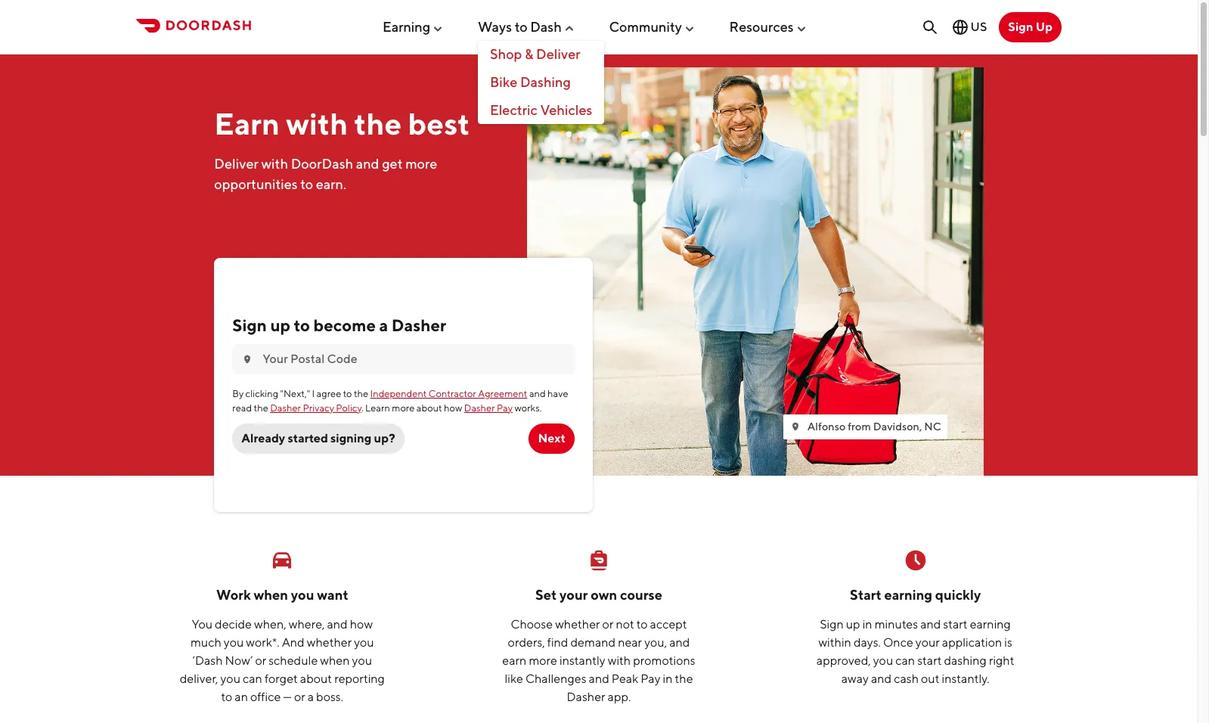 Task type: locate. For each thing, give the bounding box(es) containing it.
the down promotions
[[675, 672, 694, 686]]

1 horizontal spatial location pin image
[[790, 421, 802, 433]]

up
[[270, 315, 291, 335], [846, 617, 861, 632]]

0 vertical spatial whether
[[555, 617, 600, 632]]

next
[[538, 431, 566, 446]]

sign for sign up
[[1009, 20, 1034, 34]]

1 horizontal spatial when
[[320, 653, 350, 668]]

0 vertical spatial a
[[380, 315, 388, 335]]

and inside "and have read the"
[[530, 388, 546, 400]]

app.
[[608, 690, 631, 704]]

in
[[863, 617, 873, 632], [663, 672, 673, 686]]

next button
[[529, 424, 575, 454]]

your right once
[[916, 635, 940, 650]]

to right not
[[637, 617, 648, 632]]

1 vertical spatial location pin image
[[790, 421, 802, 433]]

start
[[851, 587, 882, 603]]

shop & deliver link
[[478, 41, 605, 69]]

0 horizontal spatial start
[[918, 653, 942, 668]]

instantly
[[560, 653, 606, 668]]

contractor
[[429, 388, 477, 400]]

0 horizontal spatial earning
[[885, 587, 933, 603]]

0 vertical spatial more
[[406, 156, 438, 171]]

1 vertical spatial can
[[243, 672, 262, 686]]

office
[[250, 690, 281, 704]]

you
[[291, 587, 314, 603], [224, 635, 244, 650], [354, 635, 374, 650], [352, 653, 372, 668], [874, 653, 894, 668], [221, 672, 241, 686]]

us
[[971, 20, 988, 34]]

sign for sign up to become a dasher
[[233, 315, 267, 335]]

davidson,
[[874, 420, 923, 433]]

in down promotions
[[663, 672, 673, 686]]

from
[[848, 420, 872, 433]]

electric vehicles
[[490, 102, 593, 118]]

and down instantly
[[589, 672, 610, 686]]

to left earn.
[[301, 176, 313, 192]]

1 vertical spatial deliver
[[214, 156, 259, 171]]

0 vertical spatial deliver
[[537, 46, 581, 62]]

0 horizontal spatial deliver
[[214, 156, 259, 171]]

more inside deliver with doordash and get more opportunities to earn.
[[406, 156, 438, 171]]

sign for sign up in minutes and start earning within days. once your application is approved, you can start dashing right away and cash out instantly.
[[821, 617, 844, 632]]

0 horizontal spatial or
[[255, 653, 266, 668]]

1 vertical spatial in
[[663, 672, 673, 686]]

start
[[944, 617, 968, 632], [918, 653, 942, 668]]

1 vertical spatial a
[[308, 690, 314, 704]]

start up out
[[918, 653, 942, 668]]

1 horizontal spatial how
[[444, 402, 463, 414]]

can inside sign up in minutes and start earning within days. once your application is approved, you can start dashing right away and cash out instantly.
[[896, 653, 916, 668]]

dasher privacy policy link
[[270, 402, 362, 414]]

sign up within
[[821, 617, 844, 632]]

the inside "and have read the"
[[254, 402, 268, 414]]

choose
[[511, 617, 553, 632]]

sign inside sign up button
[[1009, 20, 1034, 34]]

dasher inside choose whether or not to accept orders, find demand near you, and earn more instantly with promotions like challenges and peak pay in the dasher app.
[[567, 690, 606, 704]]

a left boss.
[[308, 690, 314, 704]]

to inside choose whether or not to accept orders, find demand near you, and earn more instantly with promotions like challenges and peak pay in the dasher app.
[[637, 617, 648, 632]]

earning up minutes
[[885, 587, 933, 603]]

1 horizontal spatial up
[[846, 617, 861, 632]]

in up days.
[[863, 617, 873, 632]]

up up days.
[[846, 617, 861, 632]]

with for doordash
[[261, 156, 288, 171]]

whether
[[555, 617, 600, 632], [307, 635, 352, 650]]

more right get
[[406, 156, 438, 171]]

2 vertical spatial more
[[529, 653, 558, 668]]

deliver up opportunities
[[214, 156, 259, 171]]

accept
[[650, 617, 687, 632]]

or left not
[[603, 617, 614, 632]]

1 vertical spatial up
[[846, 617, 861, 632]]

0 vertical spatial up
[[270, 315, 291, 335]]

1 vertical spatial pay
[[641, 672, 661, 686]]

0 horizontal spatial up
[[270, 315, 291, 335]]

learn
[[366, 402, 390, 414]]

alfonso
[[808, 420, 846, 433]]

1 horizontal spatial sign
[[821, 617, 844, 632]]

time fill image
[[904, 548, 928, 572]]

can up cash
[[896, 653, 916, 668]]

0 vertical spatial in
[[863, 617, 873, 632]]

to left an
[[221, 690, 233, 704]]

a right become
[[380, 315, 388, 335]]

pay
[[497, 402, 513, 414], [641, 672, 661, 686]]

more inside choose whether or not to accept orders, find demand near you, and earn more instantly with promotions like challenges and peak pay in the dasher app.
[[529, 653, 558, 668]]

whether up demand
[[555, 617, 600, 632]]

now'
[[225, 653, 253, 668]]

0 horizontal spatial when
[[254, 587, 288, 603]]

1 horizontal spatial can
[[896, 653, 916, 668]]

dasher
[[392, 315, 447, 335], [270, 402, 301, 414], [464, 402, 495, 414], [567, 690, 606, 704]]

1 vertical spatial about
[[300, 672, 332, 686]]

dashing
[[521, 74, 571, 90]]

to left become
[[294, 315, 310, 335]]

deliver right &
[[537, 46, 581, 62]]

and have read the
[[233, 388, 569, 414]]

how
[[444, 402, 463, 414], [350, 617, 373, 632]]

start up application
[[944, 617, 968, 632]]

sign up
[[1009, 20, 1053, 34]]

dasher pay link
[[464, 402, 513, 414]]

in inside sign up in minutes and start earning within days. once your application is approved, you can start dashing right away and cash out instantly.
[[863, 617, 873, 632]]

'dash
[[193, 653, 223, 668]]

1 horizontal spatial whether
[[555, 617, 600, 632]]

location pin image left alfonso
[[790, 421, 802, 433]]

alfonso from davidson, nc image
[[527, 67, 984, 476]]

1 horizontal spatial a
[[380, 315, 388, 335]]

the down clicking
[[254, 402, 268, 414]]

with up doordash
[[286, 106, 348, 141]]

when
[[254, 587, 288, 603], [320, 653, 350, 668]]

earning up is
[[971, 617, 1012, 632]]

1 vertical spatial when
[[320, 653, 350, 668]]

deliver inside deliver with doordash and get more opportunities to earn.
[[214, 156, 259, 171]]

how up reporting
[[350, 617, 373, 632]]

earn
[[503, 653, 527, 668]]

with inside deliver with doordash and get more opportunities to earn.
[[261, 156, 288, 171]]

location pin image
[[242, 353, 254, 366], [790, 421, 802, 433]]

can
[[896, 653, 916, 668], [243, 672, 262, 686]]

sign up to become a dasher
[[233, 315, 447, 335]]

1 horizontal spatial or
[[294, 690, 305, 704]]

with for the
[[286, 106, 348, 141]]

deliver,
[[180, 672, 218, 686]]

up left become
[[270, 315, 291, 335]]

1 vertical spatial whether
[[307, 635, 352, 650]]

dasher down the agreement
[[464, 402, 495, 414]]

0 horizontal spatial pay
[[497, 402, 513, 414]]

when up reporting
[[320, 653, 350, 668]]

.
[[362, 402, 364, 414]]

1 horizontal spatial your
[[916, 635, 940, 650]]

0 horizontal spatial can
[[243, 672, 262, 686]]

resources link
[[730, 13, 808, 41]]

or down work*.
[[255, 653, 266, 668]]

sign up button
[[1000, 12, 1062, 42]]

2 vertical spatial sign
[[821, 617, 844, 632]]

agreement
[[478, 388, 528, 400]]

the
[[354, 106, 402, 141], [354, 388, 369, 400], [254, 402, 268, 414], [675, 672, 694, 686]]

1 vertical spatial sign
[[233, 315, 267, 335]]

up?
[[374, 431, 396, 446]]

1 vertical spatial your
[[916, 635, 940, 650]]

and
[[282, 635, 305, 650]]

1 horizontal spatial pay
[[641, 672, 661, 686]]

up for to
[[270, 315, 291, 335]]

when,
[[254, 617, 287, 632]]

0 horizontal spatial whether
[[307, 635, 352, 650]]

the inside choose whether or not to accept orders, find demand near you, and earn more instantly with promotions like challenges and peak pay in the dasher app.
[[675, 672, 694, 686]]

can inside you decide when, where, and how much you work*. and whether you 'dash now' or schedule when you deliver, you can forget about reporting to an office — or a boss.
[[243, 672, 262, 686]]

0 horizontal spatial sign
[[233, 315, 267, 335]]

sign up by
[[233, 315, 267, 335]]

0 horizontal spatial location pin image
[[242, 353, 254, 366]]

0 horizontal spatial a
[[308, 690, 314, 704]]

up for in
[[846, 617, 861, 632]]

your right set
[[560, 587, 588, 603]]

vehicle car image
[[270, 548, 295, 572]]

or right —
[[294, 690, 305, 704]]

sign
[[1009, 20, 1034, 34], [233, 315, 267, 335], [821, 617, 844, 632]]

0 vertical spatial sign
[[1009, 20, 1034, 34]]

to inside deliver with doordash and get more opportunities to earn.
[[301, 176, 313, 192]]

0 vertical spatial can
[[896, 653, 916, 668]]

with up the peak
[[608, 653, 631, 668]]

earn.
[[316, 176, 347, 192]]

much
[[191, 635, 222, 650]]

and left get
[[356, 156, 380, 171]]

whether down where,
[[307, 635, 352, 650]]

works.
[[515, 402, 542, 414]]

0 vertical spatial with
[[286, 106, 348, 141]]

and
[[356, 156, 380, 171], [530, 388, 546, 400], [327, 617, 348, 632], [921, 617, 942, 632], [670, 635, 690, 650], [589, 672, 610, 686], [872, 672, 892, 686]]

promotions
[[633, 653, 696, 668]]

your
[[560, 587, 588, 603], [916, 635, 940, 650]]

the up the "."
[[354, 388, 369, 400]]

with up opportunities
[[261, 156, 288, 171]]

electric
[[490, 102, 538, 118]]

0 vertical spatial location pin image
[[242, 353, 254, 366]]

about down independent contractor agreement link
[[417, 402, 442, 414]]

about up boss.
[[300, 672, 332, 686]]

0 horizontal spatial in
[[663, 672, 673, 686]]

1 vertical spatial more
[[392, 402, 415, 414]]

more down independent at the left of the page
[[392, 402, 415, 414]]

cash
[[895, 672, 919, 686]]

2 horizontal spatial or
[[603, 617, 614, 632]]

how down contractor
[[444, 402, 463, 414]]

when up when,
[[254, 587, 288, 603]]

1 vertical spatial with
[[261, 156, 288, 171]]

already started signing up? button
[[233, 424, 405, 454]]

sign inside sign up in minutes and start earning within days. once your application is approved, you can start dashing right away and cash out instantly.
[[821, 617, 844, 632]]

or inside choose whether or not to accept orders, find demand near you, and earn more instantly with promotions like challenges and peak pay in the dasher app.
[[603, 617, 614, 632]]

more up challenges
[[529, 653, 558, 668]]

2 horizontal spatial sign
[[1009, 20, 1034, 34]]

and up works.
[[530, 388, 546, 400]]

1 horizontal spatial about
[[417, 402, 442, 414]]

more for learn
[[392, 402, 415, 414]]

0 vertical spatial how
[[444, 402, 463, 414]]

0 horizontal spatial your
[[560, 587, 588, 603]]

boss.
[[316, 690, 344, 704]]

with inside choose whether or not to accept orders, find demand near you, and earn more instantly with promotions like challenges and peak pay in the dasher app.
[[608, 653, 631, 668]]

dasher left app.
[[567, 690, 606, 704]]

and down want
[[327, 617, 348, 632]]

1 vertical spatial or
[[255, 653, 266, 668]]

and down start earning quickly
[[921, 617, 942, 632]]

0 horizontal spatial how
[[350, 617, 373, 632]]

whether inside choose whether or not to accept orders, find demand near you, and earn more instantly with promotions like challenges and peak pay in the dasher app.
[[555, 617, 600, 632]]

and down 'accept' on the bottom of page
[[670, 635, 690, 650]]

0 vertical spatial start
[[944, 617, 968, 632]]

ways to dash
[[478, 19, 562, 35]]

0 horizontal spatial about
[[300, 672, 332, 686]]

to inside you decide when, where, and how much you work*. and whether you 'dash now' or schedule when you deliver, you can forget about reporting to an office — or a boss.
[[221, 690, 233, 704]]

1 vertical spatial start
[[918, 653, 942, 668]]

resources
[[730, 19, 794, 35]]

2 vertical spatial with
[[608, 653, 631, 668]]

more
[[406, 156, 438, 171], [392, 402, 415, 414], [529, 653, 558, 668]]

pay down promotions
[[641, 672, 661, 686]]

1 vertical spatial how
[[350, 617, 373, 632]]

to
[[515, 19, 528, 35], [301, 176, 313, 192], [294, 315, 310, 335], [343, 388, 352, 400], [637, 617, 648, 632], [221, 690, 233, 704]]

"next,"
[[280, 388, 310, 400]]

1 vertical spatial earning
[[971, 617, 1012, 632]]

0 vertical spatial or
[[603, 617, 614, 632]]

application
[[943, 635, 1003, 650]]

forget
[[265, 672, 298, 686]]

whether inside you decide when, where, and how much you work*. and whether you 'dash now' or schedule when you deliver, you can forget about reporting to an office — or a boss.
[[307, 635, 352, 650]]

your inside sign up in minutes and start earning within days. once your application is approved, you can start dashing right away and cash out instantly.
[[916, 635, 940, 650]]

can up an
[[243, 672, 262, 686]]

location pin image up by
[[242, 353, 254, 366]]

sign left up
[[1009, 20, 1034, 34]]

by
[[233, 388, 244, 400]]

up inside sign up in minutes and start earning within days. once your application is approved, you can start dashing right away and cash out instantly.
[[846, 617, 861, 632]]

1 horizontal spatial in
[[863, 617, 873, 632]]

1 horizontal spatial earning
[[971, 617, 1012, 632]]

0 vertical spatial your
[[560, 587, 588, 603]]

dasher up your postal code text box
[[392, 315, 447, 335]]

with
[[286, 106, 348, 141], [261, 156, 288, 171], [608, 653, 631, 668]]

nc
[[925, 420, 942, 433]]

pay down the agreement
[[497, 402, 513, 414]]



Task type: describe. For each thing, give the bounding box(es) containing it.
bike dashing
[[490, 74, 571, 90]]

0 vertical spatial about
[[417, 402, 442, 414]]

decide
[[215, 617, 252, 632]]

is
[[1005, 635, 1013, 650]]

challenges
[[526, 672, 587, 686]]

electric vehicles link
[[478, 97, 605, 124]]

like
[[505, 672, 524, 686]]

privacy
[[303, 402, 334, 414]]

days.
[[854, 635, 881, 650]]

bike
[[490, 74, 518, 90]]

earning link
[[383, 13, 444, 41]]

ways
[[478, 19, 512, 35]]

already started signing up?
[[242, 431, 396, 446]]

bike dashing link
[[478, 69, 605, 97]]

where,
[[289, 617, 325, 632]]

policy
[[336, 402, 362, 414]]

signing
[[331, 431, 372, 446]]

1 horizontal spatial deliver
[[537, 46, 581, 62]]

already
[[242, 431, 285, 446]]

earn
[[214, 106, 280, 141]]

become
[[314, 315, 376, 335]]

you,
[[645, 635, 667, 650]]

independent contractor agreement link
[[370, 388, 528, 400]]

set
[[536, 587, 557, 603]]

0 vertical spatial earning
[[885, 587, 933, 603]]

vehicles
[[541, 102, 593, 118]]

Your Postal Code text field
[[263, 351, 566, 368]]

once
[[884, 635, 914, 650]]

0 vertical spatial when
[[254, 587, 288, 603]]

opportunities
[[214, 176, 298, 192]]

agree
[[317, 388, 341, 400]]

you decide when, where, and how much you work*. and whether you 'dash now' or schedule when you deliver, you can forget about reporting to an office — or a boss.
[[180, 617, 385, 704]]

minutes
[[875, 617, 919, 632]]

deliver with doordash and get more opportunities to earn.
[[214, 156, 438, 192]]

and left cash
[[872, 672, 892, 686]]

approved,
[[817, 653, 871, 668]]

right
[[990, 653, 1015, 668]]

own
[[591, 587, 618, 603]]

pay inside choose whether or not to accept orders, find demand near you, and earn more instantly with promotions like challenges and peak pay in the dasher app.
[[641, 672, 661, 686]]

to up policy
[[343, 388, 352, 400]]

shop & deliver
[[490, 46, 581, 62]]

read
[[233, 402, 252, 414]]

you inside sign up in minutes and start earning within days. once your application is approved, you can start dashing right away and cash out instantly.
[[874, 653, 894, 668]]

the up get
[[354, 106, 402, 141]]

alfonso from davidson, nc
[[808, 420, 942, 433]]

shop
[[490, 46, 522, 62]]

orders,
[[508, 635, 545, 650]]

out
[[922, 672, 940, 686]]

get
[[382, 156, 403, 171]]

choose whether or not to accept orders, find demand near you, and earn more instantly with promotions like challenges and peak pay in the dasher app.
[[503, 617, 696, 704]]

dasher down "next,"
[[270, 402, 301, 414]]

sign up in minutes and start earning within days. once your application is approved, you can start dashing right away and cash out instantly.
[[817, 617, 1015, 686]]

near
[[618, 635, 643, 650]]

more for get
[[406, 156, 438, 171]]

to left the dash
[[515, 19, 528, 35]]

a inside you decide when, where, and how much you work*. and whether you 'dash now' or schedule when you deliver, you can forget about reporting to an office — or a boss.
[[308, 690, 314, 704]]

community link
[[609, 13, 696, 41]]

find
[[548, 635, 569, 650]]

about inside you decide when, where, and how much you work*. and whether you 'dash now' or schedule when you deliver, you can forget about reporting to an office — or a boss.
[[300, 672, 332, 686]]

want
[[317, 587, 349, 603]]

by clicking "next," i agree to the independent contractor agreement
[[233, 388, 528, 400]]

started
[[288, 431, 328, 446]]

an
[[235, 690, 248, 704]]

i
[[312, 388, 315, 400]]

work
[[216, 587, 251, 603]]

1 horizontal spatial start
[[944, 617, 968, 632]]

when inside you decide when, where, and how much you work*. and whether you 'dash now' or schedule when you deliver, you can forget about reporting to an office — or a boss.
[[320, 653, 350, 668]]

demand
[[571, 635, 616, 650]]

—
[[283, 690, 292, 704]]

&
[[525, 46, 534, 62]]

0 vertical spatial pay
[[497, 402, 513, 414]]

you
[[192, 617, 213, 632]]

in inside choose whether or not to accept orders, find demand near you, and earn more instantly with promotions like challenges and peak pay in the dasher app.
[[663, 672, 673, 686]]

set your own course
[[536, 587, 663, 603]]

earning inside sign up in minutes and start earning within days. once your application is approved, you can start dashing right away and cash out instantly.
[[971, 617, 1012, 632]]

peak
[[612, 672, 639, 686]]

instantly.
[[942, 672, 990, 686]]

dash
[[531, 19, 562, 35]]

clicking
[[246, 388, 279, 400]]

ways to dash link
[[478, 13, 576, 41]]

within
[[819, 635, 852, 650]]

2 vertical spatial or
[[294, 690, 305, 704]]

how inside you decide when, where, and how much you work*. and whether you 'dash now' or schedule when you deliver, you can forget about reporting to an office — or a boss.
[[350, 617, 373, 632]]

order hotbag fill image
[[587, 548, 611, 572]]

work when you want
[[216, 587, 349, 603]]

best
[[408, 106, 470, 141]]

independent
[[370, 388, 427, 400]]

start earning quickly
[[851, 587, 982, 603]]

and inside you decide when, where, and how much you work*. and whether you 'dash now' or schedule when you deliver, you can forget about reporting to an office — or a boss.
[[327, 617, 348, 632]]

doordash
[[291, 156, 353, 171]]

schedule
[[269, 653, 318, 668]]

globe line image
[[952, 18, 970, 36]]

dashing
[[945, 653, 987, 668]]

and inside deliver with doordash and get more opportunities to earn.
[[356, 156, 380, 171]]

reporting
[[335, 672, 385, 686]]

away
[[842, 672, 869, 686]]

up
[[1036, 20, 1053, 34]]



Task type: vqa. For each thing, say whether or not it's contained in the screenshot.
Start
yes



